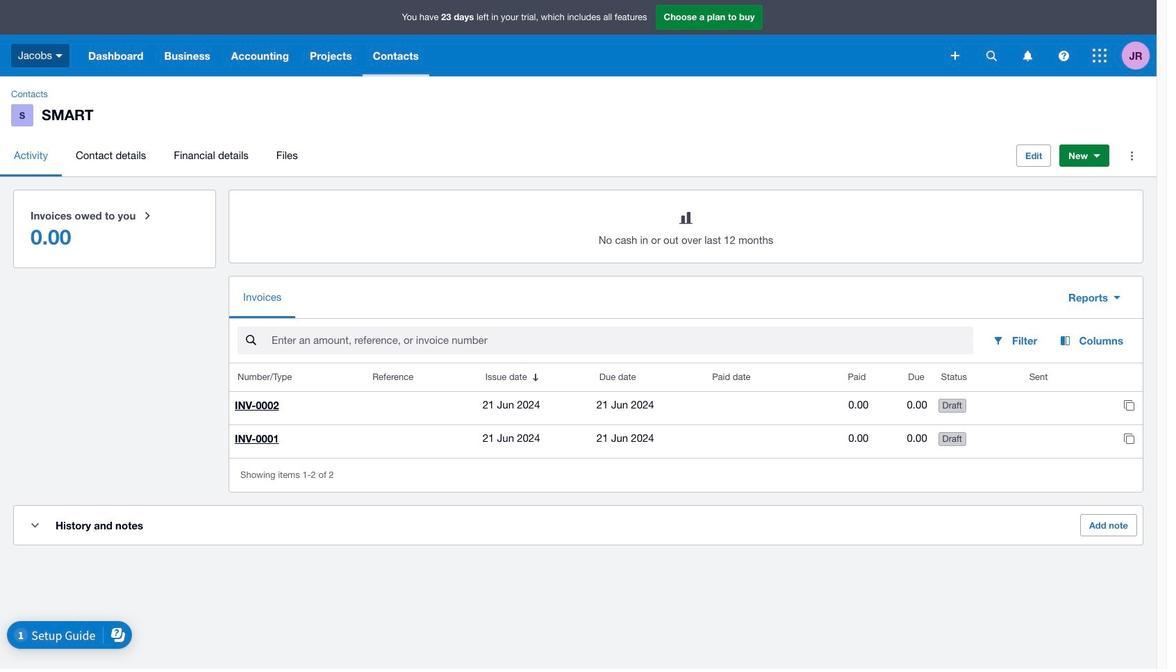Task type: vqa. For each thing, say whether or not it's contained in the screenshot.
1st ONLY from right
no



Task type: locate. For each thing, give the bounding box(es) containing it.
customise columns image
[[1055, 335, 1077, 346]]

banner
[[0, 0, 1157, 76]]

actions menu image
[[1118, 142, 1146, 170]]

2 horizontal spatial svg image
[[1093, 49, 1107, 63]]

svg image
[[1023, 50, 1032, 61], [1059, 50, 1069, 61], [56, 54, 62, 58]]

None radio
[[22, 199, 207, 259]]

menu
[[0, 135, 1006, 177]]

svg image
[[1093, 49, 1107, 63], [987, 50, 997, 61], [951, 51, 960, 60]]

0 horizontal spatial svg image
[[951, 51, 960, 60]]

toggle image
[[31, 523, 39, 528]]



Task type: describe. For each thing, give the bounding box(es) containing it.
1 horizontal spatial svg image
[[1023, 50, 1032, 61]]

list of invoices element
[[229, 364, 1143, 458]]

1 horizontal spatial svg image
[[987, 50, 997, 61]]

Enter an amount, reference, or invoice number field
[[270, 327, 974, 354]]

2 horizontal spatial svg image
[[1059, 50, 1069, 61]]

0 horizontal spatial svg image
[[56, 54, 62, 58]]



